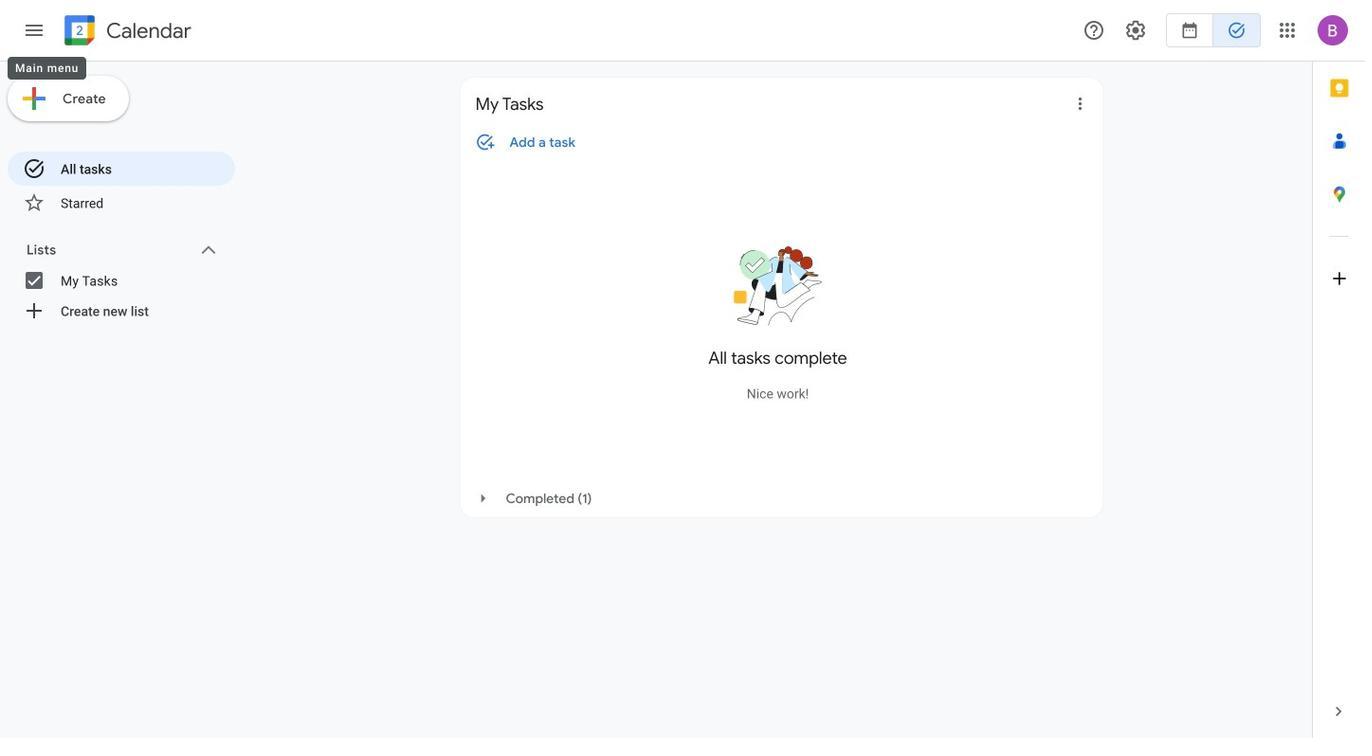 Task type: describe. For each thing, give the bounding box(es) containing it.
tasks sidebar image
[[23, 19, 46, 42]]

calendar element
[[61, 11, 191, 53]]

heading inside calendar element
[[102, 19, 191, 42]]



Task type: locate. For each thing, give the bounding box(es) containing it.
tab list
[[1313, 62, 1365, 686]]

settings menu image
[[1125, 19, 1147, 42]]

heading
[[102, 19, 191, 42]]

support menu image
[[1083, 19, 1106, 42]]



Task type: vqa. For each thing, say whether or not it's contained in the screenshot.
Settings Menu IMAGE on the right
yes



